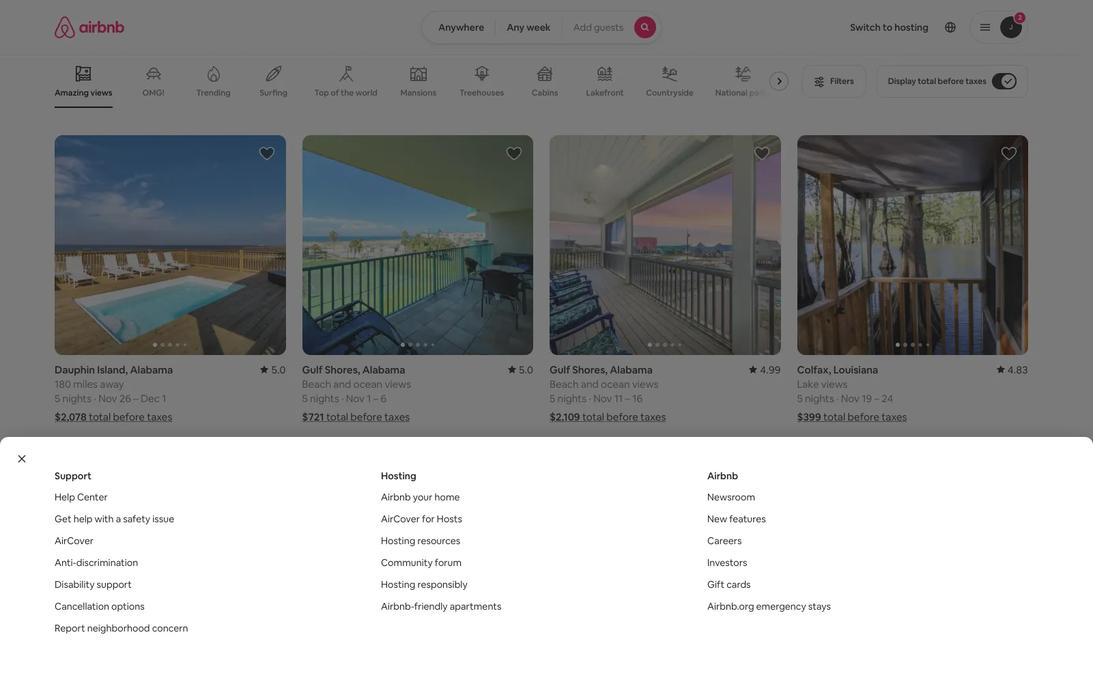 Task type: vqa. For each thing, say whether or not it's contained in the screenshot.
WE'RE UNABLE TO PROCESS YOUR PAYOUTS ADD A PAYOUT METHOD TO YOUR ACCOUNT TO START RECEIVING YOUR PAYOUTS
no



Task type: locate. For each thing, give the bounding box(es) containing it.
airbnb
[[707, 470, 738, 482], [381, 491, 411, 503]]

5 down lake
[[797, 392, 803, 405]]

0 horizontal spatial 11
[[134, 75, 143, 88]]

11 right sep
[[134, 75, 143, 88]]

shores, inside the gulf shores, alabama beach and ocean views 5 nights · nov 11 – 16 $2,109 total before taxes
[[572, 363, 608, 376]]

–
[[127, 75, 132, 88], [381, 75, 386, 88], [627, 75, 632, 88], [868, 75, 873, 88], [133, 392, 138, 405], [373, 392, 378, 405], [625, 392, 630, 405], [874, 392, 879, 405]]

26 inside the kirbyville, texas 160 miles away 5 nights · nov 26 – dec 1 $708 total before taxes
[[367, 75, 379, 88]]

1 vertical spatial 5.0 out of 5 average rating image
[[508, 363, 533, 376]]

0 horizontal spatial dec
[[141, 392, 160, 405]]

hosts
[[437, 513, 462, 525]]

4.98 out of 5 average rating image
[[749, 46, 781, 59]]

before right the $721
[[351, 410, 382, 423]]

beach up $2,109
[[550, 377, 579, 390]]

1
[[410, 75, 414, 88], [862, 75, 866, 88], [162, 392, 166, 405], [367, 392, 371, 405]]

get help with a safety issue
[[55, 513, 174, 525]]

taxes inside dauphin island, alabama 180 miles away 5 nights · nov 26 – dec 1 $2,078 total before taxes
[[147, 410, 172, 423]]

26
[[367, 75, 379, 88], [119, 392, 131, 405]]

dec inside the kirbyville, texas 160 miles away 5 nights · nov 26 – dec 1 $708 total before taxes
[[388, 75, 407, 88]]

alabama inside the gulf shores, alabama beach and ocean views 5 nights · nov 11 – 16 $2,109 total before taxes
[[610, 363, 653, 376]]

1 horizontal spatial away
[[347, 61, 372, 74]]

aircover left for
[[381, 513, 420, 525]]

$1,957
[[550, 94, 580, 106]]

before down 13
[[606, 94, 638, 106]]

beach down gulfport,
[[797, 61, 826, 74]]

national parks
[[715, 87, 771, 98]]

5 up "$1,957"
[[550, 75, 555, 88]]

1 horizontal spatial airbnb
[[707, 470, 738, 482]]

airbnb.org emergency stays
[[707, 600, 831, 612]]

nights up $2,109
[[558, 392, 587, 405]]

0 vertical spatial hosting
[[381, 470, 416, 482]]

ocean inside gulf shores, alabama beach and ocean views 5 nights · nov 1 – 6 $721 total before taxes
[[353, 377, 382, 390]]

away down island,
[[100, 377, 124, 390]]

5 down 180
[[55, 392, 60, 405]]

support & resources modal dialog
[[0, 437, 1093, 680]]

1 vertical spatial 26
[[119, 392, 131, 405]]

0 horizontal spatial 26
[[119, 392, 131, 405]]

nights up $1,484
[[805, 75, 834, 88]]

gulfport, mississippi beach and ocean views 5 nights · nov 1 – 6 $1,484 total before taxes
[[797, 46, 914, 106]]

0 horizontal spatial mississippi
[[103, 46, 154, 59]]

alabama for 6
[[362, 363, 405, 376]]

away inside the kirbyville, texas 160 miles away 5 nights · nov 26 – dec 1 $708 total before taxes
[[347, 61, 372, 74]]

1 vertical spatial airbnb
[[381, 491, 411, 503]]

1 vertical spatial aircover
[[55, 535, 94, 547]]

resources
[[417, 535, 460, 547]]

6 inside gulfport, mississippi beach and ocean views 5 nights · nov 1 – 6 $1,484 total before taxes
[[876, 75, 882, 88]]

total inside the gulf shores, alabama beach and ocean views 5 nights · nov 11 – 16 $2,109 total before taxes
[[582, 410, 604, 423]]

taxes inside the gulf shores, alabama beach and ocean views 5 nights · nov 13 – 18 $1,957 total before taxes
[[640, 94, 666, 106]]

1 hosting from the top
[[381, 470, 416, 482]]

before inside gulf shores, alabama beach and ocean views 5 nights · nov 1 – 6 $721 total before taxes
[[351, 410, 382, 423]]

hosting resources
[[381, 535, 460, 547]]

hosting for hosting
[[381, 470, 416, 482]]

5.0
[[519, 46, 533, 59], [271, 363, 286, 376], [519, 363, 533, 376]]

and inside mccomb, mississippi beach and lake views 5 nights · sep 6 – 11 $388 total before taxes
[[86, 61, 104, 74]]

taxes inside gulfport, mississippi beach and ocean views 5 nights · nov 1 – 6 $1,484 total before taxes
[[889, 94, 914, 106]]

5
[[55, 75, 60, 88], [302, 75, 308, 88], [550, 75, 555, 88], [797, 75, 803, 88], [55, 392, 60, 405], [302, 392, 308, 405], [550, 392, 555, 405], [797, 392, 803, 405]]

– inside mccomb, mississippi beach and lake views 5 nights · sep 6 – 11 $388 total before taxes
[[127, 75, 132, 88]]

sep
[[98, 75, 116, 88]]

and inside gulfport, mississippi beach and ocean views 5 nights · nov 1 – 6 $1,484 total before taxes
[[828, 61, 846, 74]]

nights up the $721
[[310, 392, 339, 405]]

alabama for 18
[[610, 46, 653, 59]]

5 up $2,109
[[550, 392, 555, 405]]

0 vertical spatial miles
[[321, 61, 345, 74]]

gulf inside gulf shores, alabama beach and ocean views 5 nights · nov 1 – 6 $721 total before taxes
[[302, 363, 323, 376]]

0 vertical spatial airbnb
[[707, 470, 738, 482]]

and for gulf shores, alabama beach and ocean views 5 nights · nov 13 – 18 $1,957 total before taxes
[[581, 61, 599, 74]]

0 horizontal spatial airbnb
[[381, 491, 411, 503]]

total inside the kirbyville, texas 160 miles away 5 nights · nov 26 – dec 1 $708 total before taxes
[[328, 94, 350, 106]]

2 hosting from the top
[[381, 535, 415, 547]]

0 vertical spatial 5.0 out of 5 average rating image
[[508, 46, 533, 59]]

hosting up airbnb your home link
[[381, 470, 416, 482]]

discrimination
[[76, 556, 138, 569]]

None search field
[[421, 11, 662, 44]]

mississippi up "lake"
[[103, 46, 154, 59]]

away down texas
[[347, 61, 372, 74]]

mississippi inside mccomb, mississippi beach and lake views 5 nights · sep 6 – 11 $388 total before taxes
[[103, 46, 154, 59]]

forum
[[435, 556, 462, 569]]

total right display
[[918, 76, 936, 87]]

1 horizontal spatial mississippi
[[844, 46, 895, 59]]

colfax,
[[797, 363, 831, 376]]

– inside gulf shores, alabama beach and ocean views 5 nights · nov 1 – 6 $721 total before taxes
[[373, 392, 378, 405]]

· inside colfax, louisiana lake views 5 nights · nov 19 – 24 $399 total before taxes
[[836, 392, 839, 405]]

parks
[[749, 87, 771, 98]]

gulf for gulf shores, alabama beach and ocean views 5 nights · nov 13 – 18 $1,957 total before taxes
[[550, 46, 570, 59]]

1 vertical spatial dec
[[141, 392, 160, 405]]

nights inside gulfport, mississippi beach and ocean views 5 nights · nov 1 – 6 $1,484 total before taxes
[[805, 75, 834, 88]]

help
[[74, 513, 93, 525]]

and
[[86, 61, 104, 74], [581, 61, 599, 74], [828, 61, 846, 74], [333, 377, 351, 390], [581, 377, 599, 390]]

total right $2,109
[[582, 410, 604, 423]]

1 horizontal spatial 11
[[614, 392, 623, 405]]

add to wishlist: gulf shores, alabama image
[[506, 145, 522, 162]]

alabama for 1
[[130, 363, 173, 376]]

0 vertical spatial dec
[[388, 75, 407, 88]]

shores, inside the gulf shores, alabama beach and ocean views 5 nights · nov 13 – 18 $1,957 total before taxes
[[572, 46, 608, 59]]

gulf for gulf shores, alabama beach and ocean views 5 nights · nov 11 – 16 $2,109 total before taxes
[[550, 363, 570, 376]]

0 horizontal spatial miles
[[73, 377, 98, 390]]

hosting up airbnb-
[[381, 578, 415, 591]]

shores, for nov 13 – 18
[[572, 46, 608, 59]]

6 inside mccomb, mississippi beach and lake views 5 nights · sep 6 – 11 $388 total before taxes
[[119, 75, 125, 88]]

5 up the $721
[[302, 392, 308, 405]]

kirbyville,
[[302, 46, 349, 59]]

beach inside the gulf shores, alabama beach and ocean views 5 nights · nov 13 – 18 $1,957 total before taxes
[[550, 61, 579, 74]]

mississippi for ocean
[[844, 46, 895, 59]]

1 horizontal spatial 26
[[367, 75, 379, 88]]

3 hosting from the top
[[381, 578, 415, 591]]

alabama inside the gulf shores, alabama beach and ocean views 5 nights · nov 13 – 18 $1,957 total before taxes
[[610, 46, 653, 59]]

top of the world
[[315, 87, 378, 98]]

ocean inside the gulf shores, alabama beach and ocean views 5 nights · nov 13 – 18 $1,957 total before taxes
[[601, 61, 630, 74]]

disability support link
[[55, 578, 132, 591]]

1 vertical spatial 11
[[614, 392, 623, 405]]

add to wishlist: gulf shores, alabama image
[[753, 145, 770, 162]]

before inside dauphin island, alabama 180 miles away 5 nights · nov 26 – dec 1 $2,078 total before taxes
[[113, 410, 145, 423]]

0 horizontal spatial 6
[[119, 75, 125, 88]]

– inside colfax, louisiana lake views 5 nights · nov 19 – 24 $399 total before taxes
[[874, 392, 879, 405]]

newsroom
[[707, 491, 755, 503]]

colfax, louisiana lake views 5 nights · nov 19 – 24 $399 total before taxes
[[797, 363, 907, 423]]

shores, for nov 1 – 6
[[325, 363, 360, 376]]

5.0 out of 5 average rating image
[[508, 46, 533, 59], [508, 363, 533, 376]]

total right '$399'
[[824, 410, 846, 423]]

1 vertical spatial hosting
[[381, 535, 415, 547]]

total right "$1,957"
[[582, 94, 604, 106]]

center
[[77, 491, 108, 503]]

2 mississippi from the left
[[844, 46, 895, 59]]

concern
[[152, 622, 188, 634]]

1 5.0 out of 5 average rating image from the top
[[508, 46, 533, 59]]

mississippi up display
[[844, 46, 895, 59]]

5 inside dauphin island, alabama 180 miles away 5 nights · nov 26 – dec 1 $2,078 total before taxes
[[55, 392, 60, 405]]

before down the 16
[[607, 410, 638, 423]]

before down sep
[[105, 94, 137, 106]]

alabama inside gulf shores, alabama beach and ocean views 5 nights · nov 1 – 6 $721 total before taxes
[[362, 363, 405, 376]]

total inside colfax, louisiana lake views 5 nights · nov 19 – 24 $399 total before taxes
[[824, 410, 846, 423]]

mccomb, mississippi beach and lake views 5 nights · sep 6 – 11 $388 total before taxes
[[55, 46, 164, 106]]

ocean for gulf shores, alabama beach and ocean views 5 nights · nov 11 – 16 $2,109 total before taxes
[[601, 377, 630, 390]]

26 right the
[[367, 75, 379, 88]]

airbnb left your
[[381, 491, 411, 503]]

– inside the gulf shores, alabama beach and ocean views 5 nights · nov 13 – 18 $1,957 total before taxes
[[627, 75, 632, 88]]

$399
[[797, 410, 821, 423]]

display
[[888, 76, 916, 87]]

5 inside gulf shores, alabama beach and ocean views 5 nights · nov 1 – 6 $721 total before taxes
[[302, 392, 308, 405]]

away inside dauphin island, alabama 180 miles away 5 nights · nov 26 – dec 1 $2,078 total before taxes
[[100, 377, 124, 390]]

1 horizontal spatial aircover
[[381, 513, 420, 525]]

5.0 for kirbyville, texas 160 miles away 5 nights · nov 26 – dec 1 $708 total before taxes
[[519, 46, 533, 59]]

24
[[882, 392, 893, 405]]

11 inside the gulf shores, alabama beach and ocean views 5 nights · nov 11 – 16 $2,109 total before taxes
[[614, 392, 623, 405]]

4.97 out of 5 average rating image
[[997, 46, 1028, 59]]

alabama for 16
[[610, 363, 653, 376]]

before
[[938, 76, 964, 87], [105, 94, 137, 106], [352, 94, 384, 106], [606, 94, 638, 106], [855, 94, 887, 106], [113, 410, 145, 423], [351, 410, 382, 423], [607, 410, 638, 423], [848, 410, 879, 423]]

4.83 out of 5 average rating image
[[997, 363, 1028, 376]]

2 5.0 out of 5 average rating image from the top
[[508, 363, 533, 376]]

treehouses
[[459, 87, 504, 98]]

ocean inside the gulf shores, alabama beach and ocean views 5 nights · nov 11 – 16 $2,109 total before taxes
[[601, 377, 630, 390]]

19
[[862, 392, 872, 405]]

anti-discrimination link
[[55, 556, 138, 569]]

5 inside gulfport, mississippi beach and ocean views 5 nights · nov 1 – 6 $1,484 total before taxes
[[797, 75, 803, 88]]

beach inside the gulf shores, alabama beach and ocean views 5 nights · nov 11 – 16 $2,109 total before taxes
[[550, 377, 579, 390]]

gulf shores, alabama beach and ocean views 5 nights · nov 13 – 18 $1,957 total before taxes
[[550, 46, 666, 106]]

1 vertical spatial away
[[100, 377, 124, 390]]

before inside mccomb, mississippi beach and lake views 5 nights · sep 6 – 11 $388 total before taxes
[[105, 94, 137, 106]]

mississippi inside gulfport, mississippi beach and ocean views 5 nights · nov 1 – 6 $1,484 total before taxes
[[844, 46, 895, 59]]

aircover up anti-
[[55, 535, 94, 547]]

island,
[[97, 363, 128, 376]]

0 vertical spatial aircover
[[381, 513, 420, 525]]

before inside the gulf shores, alabama beach and ocean views 5 nights · nov 13 – 18 $1,957 total before taxes
[[606, 94, 638, 106]]

help center link
[[55, 491, 108, 503]]

5 up $388 at the left of page
[[55, 75, 60, 88]]

hosting for hosting responsibly
[[381, 578, 415, 591]]

5 down 160 at the top of the page
[[302, 75, 308, 88]]

apartments
[[450, 600, 501, 612]]

before down 19
[[848, 410, 879, 423]]

dauphin
[[55, 363, 95, 376]]

26 down island,
[[119, 392, 131, 405]]

total right the $721
[[326, 410, 348, 423]]

and for gulf shores, alabama beach and ocean views 5 nights · nov 1 – 6 $721 total before taxes
[[333, 377, 351, 390]]

gulf shores, alabama beach and ocean views 5 nights · nov 1 – 6 $721 total before taxes
[[302, 363, 411, 423]]

taxes inside gulf shores, alabama beach and ocean views 5 nights · nov 1 – 6 $721 total before taxes
[[384, 410, 410, 423]]

0 vertical spatial 26
[[367, 75, 379, 88]]

1 vertical spatial miles
[[73, 377, 98, 390]]

gulf inside the gulf shores, alabama beach and ocean views 5 nights · nov 13 – 18 $1,957 total before taxes
[[550, 46, 570, 59]]

ocean for gulf shores, alabama beach and ocean views 5 nights · nov 1 – 6 $721 total before taxes
[[353, 377, 382, 390]]

beach for gulf shores, alabama beach and ocean views 5 nights · nov 1 – 6 $721 total before taxes
[[302, 377, 331, 390]]

beach
[[55, 61, 84, 74], [550, 61, 579, 74], [797, 61, 826, 74], [302, 377, 331, 390], [550, 377, 579, 390]]

friendly
[[414, 600, 448, 612]]

taxes
[[966, 76, 987, 87], [139, 94, 164, 106], [386, 94, 412, 106], [640, 94, 666, 106], [889, 94, 914, 106], [147, 410, 172, 423], [384, 410, 410, 423], [641, 410, 666, 423], [882, 410, 907, 423]]

1 horizontal spatial miles
[[321, 61, 345, 74]]

airbnb.org emergency stays link
[[707, 600, 831, 612]]

gift
[[707, 578, 725, 591]]

11 inside mccomb, mississippi beach and lake views 5 nights · sep 6 – 11 $388 total before taxes
[[134, 75, 143, 88]]

· inside gulf shores, alabama beach and ocean views 5 nights · nov 1 – 6 $721 total before taxes
[[341, 392, 344, 405]]

1 inside dauphin island, alabama 180 miles away 5 nights · nov 26 – dec 1 $2,078 total before taxes
[[162, 392, 166, 405]]

group
[[55, 55, 794, 108], [55, 135, 286, 355], [302, 135, 533, 355], [550, 135, 781, 355], [797, 135, 1028, 355], [55, 452, 286, 671], [302, 452, 533, 671], [550, 452, 781, 671], [797, 452, 1028, 671]]

alabama
[[610, 46, 653, 59], [130, 363, 173, 376], [362, 363, 405, 376], [610, 363, 653, 376]]

nights down lake
[[805, 392, 834, 405]]

add guests
[[573, 21, 623, 33]]

4.99
[[760, 363, 781, 376]]

1 horizontal spatial dec
[[388, 75, 407, 88]]

2 vertical spatial hosting
[[381, 578, 415, 591]]

gulf up $2,109
[[550, 363, 570, 376]]

airbnb-friendly apartments link
[[381, 600, 501, 612]]

5 up $1,484
[[797, 75, 803, 88]]

cancellation
[[55, 600, 109, 612]]

nights inside colfax, louisiana lake views 5 nights · nov 19 – 24 $399 total before taxes
[[805, 392, 834, 405]]

0 vertical spatial 11
[[134, 75, 143, 88]]

display total before taxes button
[[876, 65, 1028, 98]]

airbnb for airbnb
[[707, 470, 738, 482]]

views inside the gulf shores, alabama beach and ocean views 5 nights · nov 11 – 16 $2,109 total before taxes
[[632, 377, 659, 390]]

total inside mccomb, mississippi beach and lake views 5 nights · sep 6 – 11 $388 total before taxes
[[81, 94, 103, 106]]

anti-discrimination
[[55, 556, 138, 569]]

2 horizontal spatial 6
[[876, 75, 882, 88]]

0 horizontal spatial away
[[100, 377, 124, 390]]

total right $708
[[328, 94, 350, 106]]

nights inside gulf shores, alabama beach and ocean views 5 nights · nov 1 – 6 $721 total before taxes
[[310, 392, 339, 405]]

18
[[634, 75, 644, 88]]

nights up $2,078
[[62, 392, 92, 405]]

gulf right 5.0 out of 5 average rating icon
[[302, 363, 323, 376]]

· inside gulfport, mississippi beach and ocean views 5 nights · nov 1 – 6 $1,484 total before taxes
[[836, 75, 839, 88]]

before right $1,484
[[855, 94, 887, 106]]

1 inside gulfport, mississippi beach and ocean views 5 nights · nov 1 – 6 $1,484 total before taxes
[[862, 75, 866, 88]]

4.98
[[760, 46, 781, 59]]

shores,
[[572, 46, 608, 59], [325, 363, 360, 376], [572, 363, 608, 376]]

0 vertical spatial away
[[347, 61, 372, 74]]

1 mississippi from the left
[[103, 46, 154, 59]]

beach up the $721
[[302, 377, 331, 390]]

any week button
[[495, 11, 562, 44]]

investors link
[[707, 556, 747, 569]]

4.99 out of 5 average rating image
[[749, 363, 781, 376]]

texas
[[351, 46, 379, 59]]

airbnb up newsroom
[[707, 470, 738, 482]]

16
[[632, 392, 643, 405]]

beach down mccomb,
[[55, 61, 84, 74]]

nights up "$1,957"
[[558, 75, 587, 88]]

hosting
[[381, 470, 416, 482], [381, 535, 415, 547], [381, 578, 415, 591]]

gulf
[[550, 46, 570, 59], [302, 363, 323, 376], [550, 363, 570, 376]]

mississippi
[[103, 46, 154, 59], [844, 46, 895, 59]]

any
[[507, 21, 525, 33]]

support
[[97, 578, 132, 591]]

1 horizontal spatial 6
[[381, 392, 387, 405]]

before right display
[[938, 76, 964, 87]]

and inside gulf shores, alabama beach and ocean views 5 nights · nov 1 – 6 $721 total before taxes
[[333, 377, 351, 390]]

hosting up community
[[381, 535, 415, 547]]

add
[[573, 21, 592, 33]]

nights down 160 at the top of the page
[[310, 75, 339, 88]]

0 horizontal spatial aircover
[[55, 535, 94, 547]]

11 left the 16
[[614, 392, 623, 405]]

total right $2,078
[[89, 410, 111, 423]]

ocean inside gulfport, mississippi beach and ocean views 5 nights · nov 1 – 6 $1,484 total before taxes
[[848, 61, 877, 74]]

beach up cabins
[[550, 61, 579, 74]]

miles down the kirbyville,
[[321, 61, 345, 74]]

· inside the kirbyville, texas 160 miles away 5 nights · nov 26 – dec 1 $708 total before taxes
[[341, 75, 344, 88]]

and inside the gulf shores, alabama beach and ocean views 5 nights · nov 13 – 18 $1,957 total before taxes
[[581, 61, 599, 74]]

gulf down week
[[550, 46, 570, 59]]

countryside
[[646, 87, 694, 98]]

alabama inside dauphin island, alabama 180 miles away 5 nights · nov 26 – dec 1 $2,078 total before taxes
[[130, 363, 173, 376]]

beach inside gulf shores, alabama beach and ocean views 5 nights · nov 1 – 6 $721 total before taxes
[[302, 377, 331, 390]]

nights up $388 at the left of page
[[62, 75, 92, 88]]

before down island,
[[113, 410, 145, 423]]

total right $1,484
[[831, 94, 853, 106]]

miles
[[321, 61, 345, 74], [73, 377, 98, 390]]

before right of
[[352, 94, 384, 106]]

total down sep
[[81, 94, 103, 106]]

features
[[729, 513, 766, 525]]

miles down dauphin
[[73, 377, 98, 390]]

160
[[302, 61, 319, 74]]

surfing
[[260, 87, 287, 98]]



Task type: describe. For each thing, give the bounding box(es) containing it.
aircover link
[[55, 535, 94, 547]]

responsibly
[[417, 578, 468, 591]]

help center
[[55, 491, 108, 503]]

airbnb-friendly apartments
[[381, 600, 501, 612]]

airbnb.org
[[707, 600, 754, 612]]

week
[[527, 21, 551, 33]]

nights inside dauphin island, alabama 180 miles away 5 nights · nov 26 – dec 1 $2,078 total before taxes
[[62, 392, 92, 405]]

ocean for gulf shores, alabama beach and ocean views 5 nights · nov 13 – 18 $1,957 total before taxes
[[601, 61, 630, 74]]

5.0 out of 5 average rating image for kirbyville, texas 160 miles away 5 nights · nov 26 – dec 1 $708 total before taxes
[[508, 46, 533, 59]]

mansions
[[401, 87, 436, 98]]

gulfport,
[[797, 46, 842, 59]]

beach inside gulfport, mississippi beach and ocean views 5 nights · nov 1 – 6 $1,484 total before taxes
[[797, 61, 826, 74]]

any week
[[507, 21, 551, 33]]

nov inside gulfport, mississippi beach and ocean views 5 nights · nov 1 – 6 $1,484 total before taxes
[[841, 75, 860, 88]]

beach for gulf shores, alabama beach and ocean views 5 nights · nov 11 – 16 $2,109 total before taxes
[[550, 377, 579, 390]]

guests
[[594, 21, 623, 33]]

total inside gulfport, mississippi beach and ocean views 5 nights · nov 1 – 6 $1,484 total before taxes
[[831, 94, 853, 106]]

before inside the kirbyville, texas 160 miles away 5 nights · nov 26 – dec 1 $708 total before taxes
[[352, 94, 384, 106]]

emergency
[[756, 600, 806, 612]]

new
[[707, 513, 727, 525]]

amazing
[[55, 87, 89, 98]]

the
[[341, 87, 354, 98]]

cabins
[[532, 87, 558, 98]]

get help with a safety issue link
[[55, 513, 174, 525]]

aircover for aircover link in the bottom of the page
[[55, 535, 94, 547]]

neighborhood
[[87, 622, 150, 634]]

5.0 for gulf shores, alabama beach and ocean views 5 nights · nov 1 – 6 $721 total before taxes
[[519, 363, 533, 376]]

$708
[[302, 94, 326, 106]]

your
[[413, 491, 433, 503]]

airbnb for airbnb your home
[[381, 491, 411, 503]]

total inside the gulf shores, alabama beach and ocean views 5 nights · nov 13 – 18 $1,957 total before taxes
[[582, 94, 604, 106]]

shores, for nov 11 – 16
[[572, 363, 608, 376]]

views inside mccomb, mississippi beach and lake views 5 nights · sep 6 – 11 $388 total before taxes
[[127, 61, 153, 74]]

nights inside mccomb, mississippi beach and lake views 5 nights · sep 6 – 11 $388 total before taxes
[[62, 75, 92, 88]]

13
[[614, 75, 624, 88]]

community forum
[[381, 556, 462, 569]]

gift cards link
[[707, 578, 751, 591]]

get
[[55, 513, 71, 525]]

lakefront
[[586, 87, 624, 98]]

1 inside the kirbyville, texas 160 miles away 5 nights · nov 26 – dec 1 $708 total before taxes
[[410, 75, 414, 88]]

add to wishlist: dauphin island, alabama image
[[258, 145, 275, 162]]

mississippi for lake
[[103, 46, 154, 59]]

report
[[55, 622, 85, 634]]

5.0 out of 5 average rating image for gulf shores, alabama beach and ocean views 5 nights · nov 1 – 6 $721 total before taxes
[[508, 363, 533, 376]]

nov inside the gulf shores, alabama beach and ocean views 5 nights · nov 13 – 18 $1,957 total before taxes
[[593, 75, 612, 88]]

with
[[95, 513, 114, 525]]

before inside gulfport, mississippi beach and ocean views 5 nights · nov 1 – 6 $1,484 total before taxes
[[855, 94, 887, 106]]

4.83
[[1008, 363, 1028, 376]]

– inside the kirbyville, texas 160 miles away 5 nights · nov 26 – dec 1 $708 total before taxes
[[381, 75, 386, 88]]

airbnb your home
[[381, 491, 460, 503]]

aircover for aircover for hosts
[[381, 513, 420, 525]]

· inside mccomb, mississippi beach and lake views 5 nights · sep 6 – 11 $388 total before taxes
[[94, 75, 96, 88]]

4.97
[[1008, 46, 1028, 59]]

$388
[[55, 94, 79, 106]]

taxes inside colfax, louisiana lake views 5 nights · nov 19 – 24 $399 total before taxes
[[882, 410, 907, 423]]

add guests button
[[562, 11, 662, 44]]

hosting resources link
[[381, 535, 460, 547]]

careers
[[707, 535, 742, 547]]

$721
[[302, 410, 324, 423]]

views inside the gulf shores, alabama beach and ocean views 5 nights · nov 13 – 18 $1,957 total before taxes
[[632, 61, 659, 74]]

taxes inside the gulf shores, alabama beach and ocean views 5 nights · nov 11 – 16 $2,109 total before taxes
[[641, 410, 666, 423]]

gulf shores, alabama beach and ocean views 5 nights · nov 11 – 16 $2,109 total before taxes
[[550, 363, 666, 423]]

· inside the gulf shores, alabama beach and ocean views 5 nights · nov 11 – 16 $2,109 total before taxes
[[589, 392, 591, 405]]

help
[[55, 491, 75, 503]]

before inside the gulf shores, alabama beach and ocean views 5 nights · nov 11 – 16 $2,109 total before taxes
[[607, 410, 638, 423]]

26 inside dauphin island, alabama 180 miles away 5 nights · nov 26 – dec 1 $2,078 total before taxes
[[119, 392, 131, 405]]

none search field containing anywhere
[[421, 11, 662, 44]]

1 inside gulf shores, alabama beach and ocean views 5 nights · nov 1 – 6 $721 total before taxes
[[367, 392, 371, 405]]

investors
[[707, 556, 747, 569]]

kirbyville, texas 160 miles away 5 nights · nov 26 – dec 1 $708 total before taxes
[[302, 46, 414, 106]]

taxes inside display total before taxes button
[[966, 76, 987, 87]]

louisiana
[[834, 363, 878, 376]]

of
[[331, 87, 339, 98]]

$2,078
[[55, 410, 87, 423]]

nov inside dauphin island, alabama 180 miles away 5 nights · nov 26 – dec 1 $2,078 total before taxes
[[98, 392, 117, 405]]

nov inside the kirbyville, texas 160 miles away 5 nights · nov 26 – dec 1 $708 total before taxes
[[346, 75, 365, 88]]

beach for gulf shores, alabama beach and ocean views 5 nights · nov 13 – 18 $1,957 total before taxes
[[550, 61, 579, 74]]

nights inside the gulf shores, alabama beach and ocean views 5 nights · nov 13 – 18 $1,957 total before taxes
[[558, 75, 587, 88]]

dauphin island, alabama 180 miles away 5 nights · nov 26 – dec 1 $2,078 total before taxes
[[55, 363, 173, 423]]

issue
[[152, 513, 174, 525]]

nov inside the gulf shores, alabama beach and ocean views 5 nights · nov 11 – 16 $2,109 total before taxes
[[593, 392, 612, 405]]

world
[[356, 87, 378, 98]]

hosting responsibly link
[[381, 578, 468, 591]]

display total before taxes
[[888, 76, 987, 87]]

and for gulf shores, alabama beach and ocean views 5 nights · nov 11 – 16 $2,109 total before taxes
[[581, 377, 599, 390]]

total inside button
[[918, 76, 936, 87]]

miles inside the kirbyville, texas 160 miles away 5 nights · nov 26 – dec 1 $708 total before taxes
[[321, 61, 345, 74]]

5.0 for dauphin island, alabama 180 miles away 5 nights · nov 26 – dec 1 $2,078 total before taxes
[[271, 363, 286, 376]]

lake
[[106, 61, 125, 74]]

5 inside the gulf shores, alabama beach and ocean views 5 nights · nov 13 – 18 $1,957 total before taxes
[[550, 75, 555, 88]]

disability support
[[55, 578, 132, 591]]

omg!
[[142, 87, 164, 98]]

5.0 out of 5 average rating image
[[260, 363, 286, 376]]

hosting for hosting resources
[[381, 535, 415, 547]]

new features link
[[707, 513, 766, 525]]

support
[[55, 470, 92, 482]]

– inside the gulf shores, alabama beach and ocean views 5 nights · nov 11 – 16 $2,109 total before taxes
[[625, 392, 630, 405]]

total inside gulf shores, alabama beach and ocean views 5 nights · nov 1 – 6 $721 total before taxes
[[326, 410, 348, 423]]

newsroom link
[[707, 491, 755, 503]]

dec inside dauphin island, alabama 180 miles away 5 nights · nov 26 – dec 1 $2,078 total before taxes
[[141, 392, 160, 405]]

· inside dauphin island, alabama 180 miles away 5 nights · nov 26 – dec 1 $2,078 total before taxes
[[94, 392, 96, 405]]

stays
[[808, 600, 831, 612]]

– inside dauphin island, alabama 180 miles away 5 nights · nov 26 – dec 1 $2,078 total before taxes
[[133, 392, 138, 405]]

· inside the gulf shores, alabama beach and ocean views 5 nights · nov 13 – 18 $1,957 total before taxes
[[589, 75, 591, 88]]

nights inside the kirbyville, texas 160 miles away 5 nights · nov 26 – dec 1 $708 total before taxes
[[310, 75, 339, 88]]

nov inside colfax, louisiana lake views 5 nights · nov 19 – 24 $399 total before taxes
[[841, 392, 860, 405]]

taxes inside the kirbyville, texas 160 miles away 5 nights · nov 26 – dec 1 $708 total before taxes
[[386, 94, 412, 106]]

5 inside colfax, louisiana lake views 5 nights · nov 19 – 24 $399 total before taxes
[[797, 392, 803, 405]]

hosting responsibly
[[381, 578, 468, 591]]

before inside button
[[938, 76, 964, 87]]

nov inside gulf shores, alabama beach and ocean views 5 nights · nov 1 – 6 $721 total before taxes
[[346, 392, 365, 405]]

airbnb your home link
[[381, 491, 460, 503]]

taxes inside mccomb, mississippi beach and lake views 5 nights · sep 6 – 11 $388 total before taxes
[[139, 94, 164, 106]]

5 inside the kirbyville, texas 160 miles away 5 nights · nov 26 – dec 1 $708 total before taxes
[[302, 75, 308, 88]]

views inside colfax, louisiana lake views 5 nights · nov 19 – 24 $399 total before taxes
[[821, 377, 848, 390]]

views inside gulfport, mississippi beach and ocean views 5 nights · nov 1 – 6 $1,484 total before taxes
[[880, 61, 906, 74]]

airbnb-
[[381, 600, 414, 612]]

total inside dauphin island, alabama 180 miles away 5 nights · nov 26 – dec 1 $2,078 total before taxes
[[89, 410, 111, 423]]

6 inside gulf shores, alabama beach and ocean views 5 nights · nov 1 – 6 $721 total before taxes
[[381, 392, 387, 405]]

views inside gulf shores, alabama beach and ocean views 5 nights · nov 1 – 6 $721 total before taxes
[[385, 377, 411, 390]]

community
[[381, 556, 433, 569]]

profile element
[[678, 0, 1028, 55]]

mccomb,
[[55, 46, 101, 59]]

180
[[55, 377, 71, 390]]

gulf for gulf shores, alabama beach and ocean views 5 nights · nov 1 – 6 $721 total before taxes
[[302, 363, 323, 376]]

home
[[435, 491, 460, 503]]

add to wishlist: colfax, louisiana image
[[1001, 145, 1017, 162]]

cancellation options
[[55, 600, 145, 612]]

5 inside mccomb, mississippi beach and lake views 5 nights · sep 6 – 11 $388 total before taxes
[[55, 75, 60, 88]]

beach inside mccomb, mississippi beach and lake views 5 nights · sep 6 – 11 $388 total before taxes
[[55, 61, 84, 74]]

report neighborhood concern link
[[55, 622, 188, 634]]

nights inside the gulf shores, alabama beach and ocean views 5 nights · nov 11 – 16 $2,109 total before taxes
[[558, 392, 587, 405]]

national
[[715, 87, 748, 98]]

a
[[116, 513, 121, 525]]

group containing amazing views
[[55, 55, 794, 108]]

lake
[[797, 377, 819, 390]]

aircover for hosts link
[[381, 513, 462, 525]]

amazing views
[[55, 87, 112, 98]]

5 inside the gulf shores, alabama beach and ocean views 5 nights · nov 11 – 16 $2,109 total before taxes
[[550, 392, 555, 405]]

– inside gulfport, mississippi beach and ocean views 5 nights · nov 1 – 6 $1,484 total before taxes
[[868, 75, 873, 88]]

trending
[[196, 87, 231, 98]]

new features
[[707, 513, 766, 525]]

report neighborhood concern
[[55, 622, 188, 634]]

cancellation options link
[[55, 600, 145, 612]]

anywhere
[[438, 21, 484, 33]]

before inside colfax, louisiana lake views 5 nights · nov 19 – 24 $399 total before taxes
[[848, 410, 879, 423]]

miles inside dauphin island, alabama 180 miles away 5 nights · nov 26 – dec 1 $2,078 total before taxes
[[73, 377, 98, 390]]



